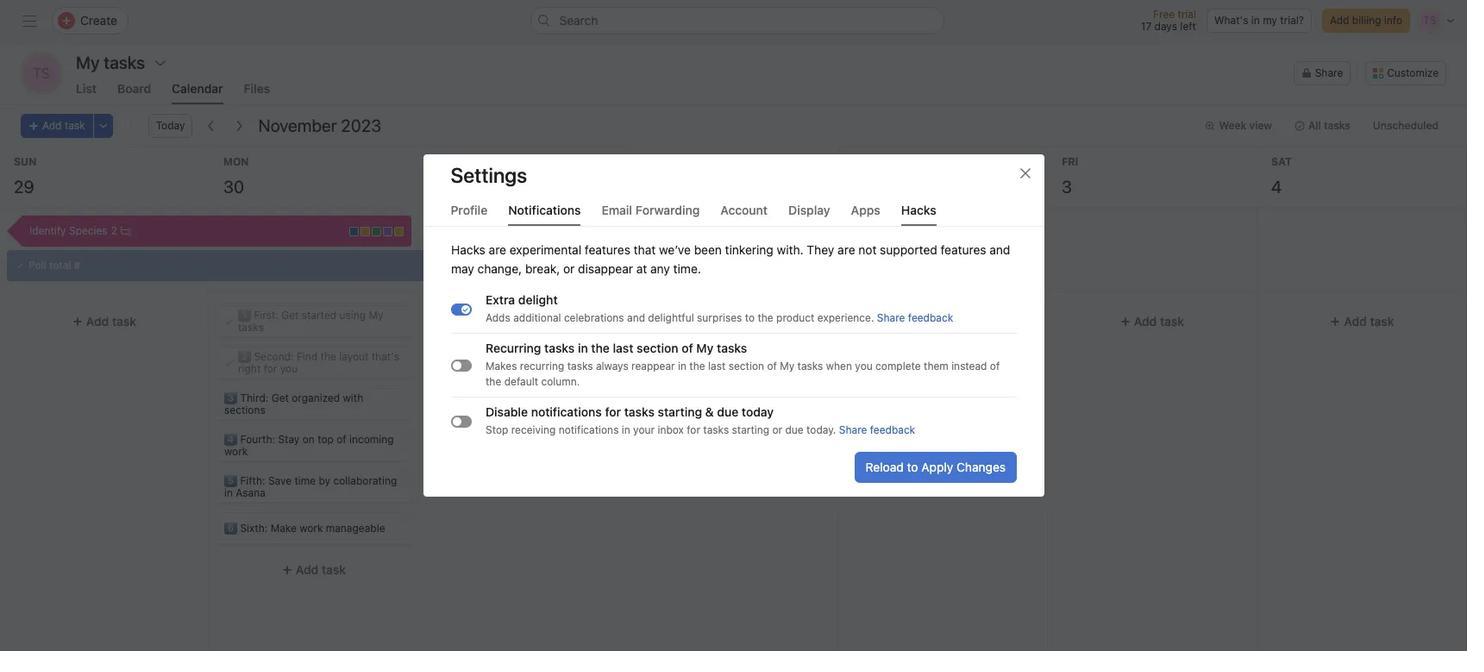 Task type: describe. For each thing, give the bounding box(es) containing it.
to inside extra delight adds additional celebrations and delightful surprises to the product experience. share feedback
[[744, 311, 754, 324]]

started
[[302, 309, 336, 322]]

tasks up your
[[624, 405, 654, 419]]

experience.
[[817, 311, 874, 324]]

receiving
[[511, 423, 555, 436]]

tue
[[433, 155, 454, 168]]

1 vertical spatial section
[[728, 360, 764, 373]]

billing
[[1352, 14, 1381, 27]]

1 horizontal spatial last
[[708, 360, 725, 373]]

2 features from the left
[[940, 242, 986, 257]]

time.
[[673, 261, 701, 276]]

celebrations
[[564, 311, 624, 324]]

in inside 5️⃣ fifth: save time by collaborating in asana
[[224, 486, 233, 499]]

apps
[[851, 203, 880, 217]]

17
[[1141, 20, 1152, 33]]

my
[[1263, 14, 1277, 27]]

30
[[223, 177, 244, 197]]

break,
[[525, 261, 560, 276]]

files
[[244, 81, 270, 96]]

with
[[343, 392, 363, 405]]

of up today
[[767, 360, 777, 373]]

and inside hacks are experimental features that we've been tinkering with. they are not supported features and may change, break, or disappear at any time.
[[989, 242, 1010, 257]]

work inside the 4️⃣ fourth: stay on top of incoming work
[[224, 445, 248, 458]]

1 are from the left
[[488, 242, 506, 257]]

2 vertical spatial for
[[686, 423, 700, 436]]

poll
[[28, 259, 46, 272]]

1️⃣ first: get started using my tasks
[[238, 309, 383, 334]]

apply
[[921, 460, 953, 474]]

adds
[[485, 311, 510, 324]]

second:
[[254, 350, 294, 363]]

recurring
[[485, 341, 541, 355]]

or inside hacks are experimental features that we've been tinkering with. they are not supported features and may change, break, or disappear at any time.
[[563, 261, 574, 276]]

free trial 17 days left
[[1141, 8, 1196, 33]]

close image
[[1018, 166, 1032, 180]]

delightful
[[648, 311, 694, 324]]

disable notifications for tasks starting & due today stop receiving notifications in your inbox for tasks starting or due today. share feedback
[[485, 405, 915, 436]]

5️⃣ fifth: save time by collaborating in asana
[[224, 474, 397, 499]]

third:
[[240, 392, 269, 405]]

not
[[858, 242, 876, 257]]

1 horizontal spatial work
[[299, 522, 323, 535]]

what's in my trial? button
[[1207, 9, 1312, 33]]

write a task name
[[448, 315, 535, 328]]

surprises
[[697, 311, 742, 324]]

of down the delightful
[[681, 341, 693, 355]]

first:
[[254, 309, 278, 322]]

stay
[[278, 433, 300, 446]]

poll total #
[[28, 259, 80, 272]]

hacks are experimental features that we've been tinkering with. they are not supported features and may change, break, or disappear at any time.
[[451, 242, 1010, 276]]

find
[[297, 350, 318, 363]]

the inside 2️⃣ second: find the layout that's right for you
[[320, 350, 336, 363]]

incoming
[[349, 433, 394, 446]]

species
[[69, 224, 107, 237]]

reload to apply changes
[[865, 460, 1005, 474]]

get for started
[[281, 309, 299, 322]]

add billing info button
[[1322, 9, 1410, 33]]

tue 31
[[433, 155, 454, 197]]

at
[[636, 261, 647, 276]]

0 horizontal spatial last
[[612, 341, 633, 355]]

november
[[258, 116, 337, 135]]

hacks for hacks are experimental features that we've been tinkering with. they are not supported features and may change, break, or disappear at any time.
[[451, 242, 485, 257]]

next week image
[[232, 119, 246, 133]]

for inside 2️⃣ second: find the layout that's right for you
[[264, 362, 277, 375]]

profile
[[451, 203, 488, 217]]

on
[[302, 433, 315, 446]]

switch for recurring tasks in the last section of my tasks
[[451, 359, 471, 371]]

tasks up column.
[[567, 360, 593, 373]]

collaborating
[[333, 474, 397, 487]]

sixth:
[[240, 522, 268, 535]]

feedback inside extra delight adds additional celebrations and delightful surprises to the product experience. share feedback
[[908, 311, 953, 324]]

manageable
[[326, 522, 385, 535]]

in inside disable notifications for tasks starting & due today stop receiving notifications in your inbox for tasks starting or due today. share feedback
[[621, 423, 630, 436]]

today button
[[148, 114, 193, 138]]

switch for disable notifications for tasks starting & due today
[[451, 415, 471, 427]]

previous week image
[[205, 119, 219, 133]]

0 horizontal spatial due
[[717, 405, 738, 419]]

switch for extra delight
[[451, 303, 471, 315]]

sun 29
[[14, 155, 37, 197]]

right
[[238, 362, 261, 375]]

board
[[117, 81, 151, 96]]

share inside extra delight adds additional celebrations and delightful surprises to the product experience. share feedback
[[877, 311, 905, 324]]

share inside share button
[[1315, 66, 1343, 79]]

#
[[74, 259, 80, 272]]

0 vertical spatial notifications
[[531, 405, 601, 419]]

email
[[602, 203, 632, 217]]

my tasks
[[76, 53, 145, 72]]

sat 4
[[1271, 155, 1292, 197]]

sections
[[224, 404, 265, 417]]

share feedback link for surprises
[[877, 311, 953, 324]]

instead
[[951, 360, 987, 373]]

complete
[[875, 360, 920, 373]]

free
[[1153, 8, 1175, 21]]

notifications button
[[508, 203, 581, 226]]

notifications
[[508, 203, 581, 217]]

mon 30
[[223, 155, 249, 197]]

3️⃣ third: get organized with sections
[[224, 392, 363, 417]]

2️⃣ second: find the layout that's right for you
[[238, 350, 399, 375]]

tasks down surprises
[[716, 341, 747, 355]]

2023
[[341, 116, 381, 135]]

files link
[[244, 81, 270, 104]]

hacks for hacks
[[901, 203, 936, 217]]

share inside disable notifications for tasks starting & due today stop receiving notifications in your inbox for tasks starting or due today. share feedback
[[839, 423, 867, 436]]

1 vertical spatial my
[[696, 341, 713, 355]]

column.
[[541, 375, 579, 388]]

calendar
[[172, 81, 223, 96]]

the down makes
[[485, 375, 501, 388]]

3️⃣
[[224, 392, 237, 405]]



Task type: locate. For each thing, give the bounding box(es) containing it.
1 horizontal spatial you
[[855, 360, 872, 373]]

0 horizontal spatial starting
[[657, 405, 702, 419]]

asana
[[236, 486, 266, 499]]

1 horizontal spatial to
[[907, 460, 918, 474]]

the right 'reappear'
[[689, 360, 705, 373]]

switch
[[451, 303, 471, 315], [451, 359, 471, 371], [451, 415, 471, 427]]

features right supported
[[940, 242, 986, 257]]

to
[[744, 311, 754, 324], [907, 460, 918, 474]]

get inside 3️⃣ third: get organized with sections
[[271, 392, 289, 405]]

delight
[[518, 292, 557, 307]]

2 switch from the top
[[451, 359, 471, 371]]

fri 3
[[1062, 155, 1078, 197]]

1 vertical spatial to
[[907, 460, 918, 474]]

features up disappear
[[584, 242, 630, 257]]

list
[[76, 81, 97, 96]]

recurring tasks in the last section of my tasks makes recurring tasks always reappear in the last section of my tasks when you complete them instead of the default column.
[[485, 341, 999, 388]]

and inside extra delight adds additional celebrations and delightful surprises to the product experience. share feedback
[[627, 311, 645, 324]]

31
[[433, 177, 451, 197]]

sat
[[1271, 155, 1292, 168]]

work right make
[[299, 522, 323, 535]]

0 horizontal spatial hacks
[[451, 242, 485, 257]]

account
[[720, 203, 768, 217]]

my inside 1️⃣ first: get started using my tasks
[[369, 309, 383, 322]]

changes
[[956, 460, 1005, 474]]

1 horizontal spatial features
[[940, 242, 986, 257]]

tasks
[[238, 321, 264, 334], [544, 341, 574, 355], [716, 341, 747, 355], [567, 360, 593, 373], [797, 360, 823, 373], [624, 405, 654, 419], [703, 423, 729, 436]]

in left your
[[621, 423, 630, 436]]

hacks up supported
[[901, 203, 936, 217]]

0 horizontal spatial to
[[744, 311, 754, 324]]

0 vertical spatial to
[[744, 311, 754, 324]]

for right inbox
[[686, 423, 700, 436]]

tasks down &
[[703, 423, 729, 436]]

makes
[[485, 360, 517, 373]]

1 vertical spatial due
[[785, 423, 803, 436]]

are left not at the top right of the page
[[837, 242, 855, 257]]

0 horizontal spatial features
[[584, 242, 630, 257]]

hacks up may on the left top of the page
[[451, 242, 485, 257]]

0 horizontal spatial for
[[264, 362, 277, 375]]

29
[[14, 177, 34, 197]]

today
[[741, 405, 773, 419]]

profile button
[[451, 203, 488, 226]]

tasks inside 1️⃣ first: get started using my tasks
[[238, 321, 264, 334]]

the right find
[[320, 350, 336, 363]]

share feedback link up reload
[[839, 423, 915, 436]]

them
[[923, 360, 948, 373]]

1 vertical spatial or
[[772, 423, 782, 436]]

and
[[989, 242, 1010, 257], [627, 311, 645, 324]]

1 vertical spatial work
[[299, 522, 323, 535]]

of right instead on the right
[[990, 360, 999, 373]]

leftcount image
[[121, 226, 131, 236]]

1 features from the left
[[584, 242, 630, 257]]

or down today
[[772, 423, 782, 436]]

1 vertical spatial get
[[271, 392, 289, 405]]

tasks left when
[[797, 360, 823, 373]]

last
[[612, 341, 633, 355], [708, 360, 725, 373]]

due left today.
[[785, 423, 803, 436]]

2
[[111, 224, 117, 237]]

0 horizontal spatial section
[[636, 341, 678, 355]]

starting up inbox
[[657, 405, 702, 419]]

1 horizontal spatial for
[[605, 405, 621, 419]]

last up always
[[612, 341, 633, 355]]

0 vertical spatial due
[[717, 405, 738, 419]]

1 vertical spatial feedback
[[870, 423, 915, 436]]

1 horizontal spatial section
[[728, 360, 764, 373]]

total
[[49, 259, 71, 272]]

today
[[156, 119, 185, 132]]

1 horizontal spatial due
[[785, 423, 803, 436]]

a
[[476, 315, 482, 328]]

share feedback link
[[877, 311, 953, 324], [839, 423, 915, 436]]

hacks button
[[901, 203, 936, 226]]

feedback inside disable notifications for tasks starting & due today stop receiving notifications in your inbox for tasks starting or due today. share feedback
[[870, 423, 915, 436]]

0 vertical spatial last
[[612, 341, 633, 355]]

tasks up recurring
[[544, 341, 574, 355]]

1 horizontal spatial or
[[772, 423, 782, 436]]

identify
[[29, 224, 66, 237]]

may
[[451, 261, 474, 276]]

extra delight adds additional celebrations and delightful surprises to the product experience. share feedback
[[485, 292, 953, 324]]

the inside extra delight adds additional celebrations and delightful surprises to the product experience. share feedback
[[757, 311, 773, 324]]

get inside 1️⃣ first: get started using my tasks
[[281, 309, 299, 322]]

or right break, on the top
[[563, 261, 574, 276]]

share right today.
[[839, 423, 867, 436]]

add billing info
[[1330, 14, 1402, 27]]

to right surprises
[[744, 311, 754, 324]]

reload
[[865, 460, 903, 474]]

search list box
[[530, 7, 944, 34]]

2 vertical spatial my
[[779, 360, 794, 373]]

my down product
[[779, 360, 794, 373]]

4
[[1271, 177, 1282, 197]]

in right 'reappear'
[[677, 360, 686, 373]]

0 vertical spatial share
[[1315, 66, 1343, 79]]

0 vertical spatial work
[[224, 445, 248, 458]]

your
[[633, 423, 654, 436]]

you inside 2️⃣ second: find the layout that's right for you
[[280, 362, 298, 375]]

apps button
[[851, 203, 880, 226]]

1 vertical spatial starting
[[731, 423, 769, 436]]

get for organized
[[271, 392, 289, 405]]

0 vertical spatial for
[[264, 362, 277, 375]]

today.
[[806, 423, 836, 436]]

my right using
[[369, 309, 383, 322]]

trial
[[1178, 8, 1196, 21]]

tasks up '2️⃣'
[[238, 321, 264, 334]]

0 horizontal spatial you
[[280, 362, 298, 375]]

share right experience.
[[877, 311, 905, 324]]

display
[[788, 203, 830, 217]]

work up '5️⃣'
[[224, 445, 248, 458]]

my down surprises
[[696, 341, 713, 355]]

switch left stop
[[451, 415, 471, 427]]

work
[[224, 445, 248, 458], [299, 522, 323, 535]]

0 vertical spatial hacks
[[901, 203, 936, 217]]

by
[[319, 474, 330, 487]]

1 horizontal spatial my
[[696, 341, 713, 355]]

starting down today
[[731, 423, 769, 436]]

1 vertical spatial last
[[708, 360, 725, 373]]

6️⃣ sixth: make work manageable
[[224, 522, 385, 535]]

sun
[[14, 155, 37, 168]]

forwarding
[[635, 203, 700, 217]]

0 horizontal spatial share
[[839, 423, 867, 436]]

when
[[826, 360, 852, 373]]

share down add billing info "button" on the right top
[[1315, 66, 1343, 79]]

organized
[[292, 392, 340, 405]]

the up always
[[591, 341, 609, 355]]

supported
[[879, 242, 937, 257]]

1️⃣
[[238, 309, 251, 322]]

1 vertical spatial and
[[627, 311, 645, 324]]

1 horizontal spatial and
[[989, 242, 1010, 257]]

what's
[[1214, 14, 1248, 27]]

0 vertical spatial starting
[[657, 405, 702, 419]]

2 horizontal spatial share
[[1315, 66, 1343, 79]]

you right when
[[855, 360, 872, 373]]

you up 3️⃣ third: get organized with sections
[[280, 362, 298, 375]]

0 vertical spatial switch
[[451, 303, 471, 315]]

2 horizontal spatial my
[[779, 360, 794, 373]]

6️⃣
[[224, 522, 237, 535]]

hacks inside hacks are experimental features that we've been tinkering with. they are not supported features and may change, break, or disappear at any time.
[[451, 242, 485, 257]]

0 vertical spatial share feedback link
[[877, 311, 953, 324]]

the
[[757, 311, 773, 324], [591, 341, 609, 355], [320, 350, 336, 363], [689, 360, 705, 373], [485, 375, 501, 388]]

to left apply
[[907, 460, 918, 474]]

in inside what's in my trial? button
[[1251, 14, 1260, 27]]

0 horizontal spatial my
[[369, 309, 383, 322]]

to inside button
[[907, 460, 918, 474]]

0 vertical spatial or
[[563, 261, 574, 276]]

1 horizontal spatial are
[[837, 242, 855, 257]]

reappear
[[631, 360, 675, 373]]

notifications right the receiving
[[558, 423, 618, 436]]

last up &
[[708, 360, 725, 373]]

the left product
[[757, 311, 773, 324]]

in left asana
[[224, 486, 233, 499]]

info
[[1384, 14, 1402, 27]]

reload to apply changes button
[[854, 452, 1016, 483]]

are up change,
[[488, 242, 506, 257]]

feedback up them
[[908, 311, 953, 324]]

add inside add billing info "button"
[[1330, 14, 1349, 27]]

1 horizontal spatial share
[[877, 311, 905, 324]]

&
[[705, 405, 713, 419]]

0 vertical spatial my
[[369, 309, 383, 322]]

or inside disable notifications for tasks starting & due today stop receiving notifications in your inbox for tasks starting or due today. share feedback
[[772, 423, 782, 436]]

task
[[65, 119, 85, 132], [112, 314, 136, 329], [741, 314, 765, 329], [950, 314, 975, 329], [1160, 314, 1184, 329], [1370, 314, 1394, 329], [485, 315, 505, 328], [531, 355, 556, 370], [322, 562, 346, 577]]

november 2023
[[258, 116, 381, 135]]

0 horizontal spatial work
[[224, 445, 248, 458]]

1 horizontal spatial starting
[[731, 423, 769, 436]]

always
[[595, 360, 628, 373]]

you inside the recurring tasks in the last section of my tasks makes recurring tasks always reappear in the last section of my tasks when you complete them instead of the default column.
[[855, 360, 872, 373]]

0 vertical spatial get
[[281, 309, 299, 322]]

section
[[636, 341, 678, 355], [728, 360, 764, 373]]

1 horizontal spatial hacks
[[901, 203, 936, 217]]

0 vertical spatial feedback
[[908, 311, 953, 324]]

default
[[504, 375, 538, 388]]

2 vertical spatial switch
[[451, 415, 471, 427]]

that's
[[372, 350, 399, 363]]

they
[[806, 242, 834, 257]]

additional
[[513, 311, 561, 324]]

2 are from the left
[[837, 242, 855, 257]]

account button
[[720, 203, 768, 226]]

search
[[559, 13, 598, 28]]

of inside the 4️⃣ fourth: stay on top of incoming work
[[337, 433, 346, 446]]

display button
[[788, 203, 830, 226]]

2 vertical spatial share
[[839, 423, 867, 436]]

get right first:
[[281, 309, 299, 322]]

1 switch from the top
[[451, 303, 471, 315]]

share feedback link up complete
[[877, 311, 953, 324]]

in down celebrations
[[577, 341, 588, 355]]

extra
[[485, 292, 515, 307]]

2 horizontal spatial for
[[686, 423, 700, 436]]

1 vertical spatial share
[[877, 311, 905, 324]]

switch left makes
[[451, 359, 471, 371]]

of right the top
[[337, 433, 346, 446]]

0 horizontal spatial and
[[627, 311, 645, 324]]

mon
[[223, 155, 249, 168]]

for down always
[[605, 405, 621, 419]]

feedback up reload
[[870, 423, 915, 436]]

switch left a
[[451, 303, 471, 315]]

experimental
[[509, 242, 581, 257]]

0 horizontal spatial are
[[488, 242, 506, 257]]

left
[[1180, 20, 1196, 33]]

get right third:
[[271, 392, 289, 405]]

1 vertical spatial share feedback link
[[839, 423, 915, 436]]

0 vertical spatial section
[[636, 341, 678, 355]]

1 vertical spatial switch
[[451, 359, 471, 371]]

settings
[[451, 163, 527, 187]]

1 vertical spatial hacks
[[451, 242, 485, 257]]

1 vertical spatial for
[[605, 405, 621, 419]]

notifications down column.
[[531, 405, 601, 419]]

identify species
[[29, 224, 107, 237]]

ts button
[[21, 53, 62, 94]]

recurring
[[520, 360, 564, 373]]

share feedback link for today
[[839, 423, 915, 436]]

with.
[[776, 242, 803, 257]]

email forwarding
[[602, 203, 700, 217]]

3 switch from the top
[[451, 415, 471, 427]]

section up 'reappear'
[[636, 341, 678, 355]]

share button
[[1293, 61, 1351, 85]]

get
[[281, 309, 299, 322], [271, 392, 289, 405]]

1 vertical spatial notifications
[[558, 423, 618, 436]]

calendar link
[[172, 81, 223, 104]]

section up today
[[728, 360, 764, 373]]

0 horizontal spatial or
[[563, 261, 574, 276]]

0 vertical spatial and
[[989, 242, 1010, 257]]

in left my at the right top
[[1251, 14, 1260, 27]]

for right right
[[264, 362, 277, 375]]

due right &
[[717, 405, 738, 419]]

4️⃣
[[224, 433, 237, 446]]



Task type: vqa. For each thing, say whether or not it's contained in the screenshot.


